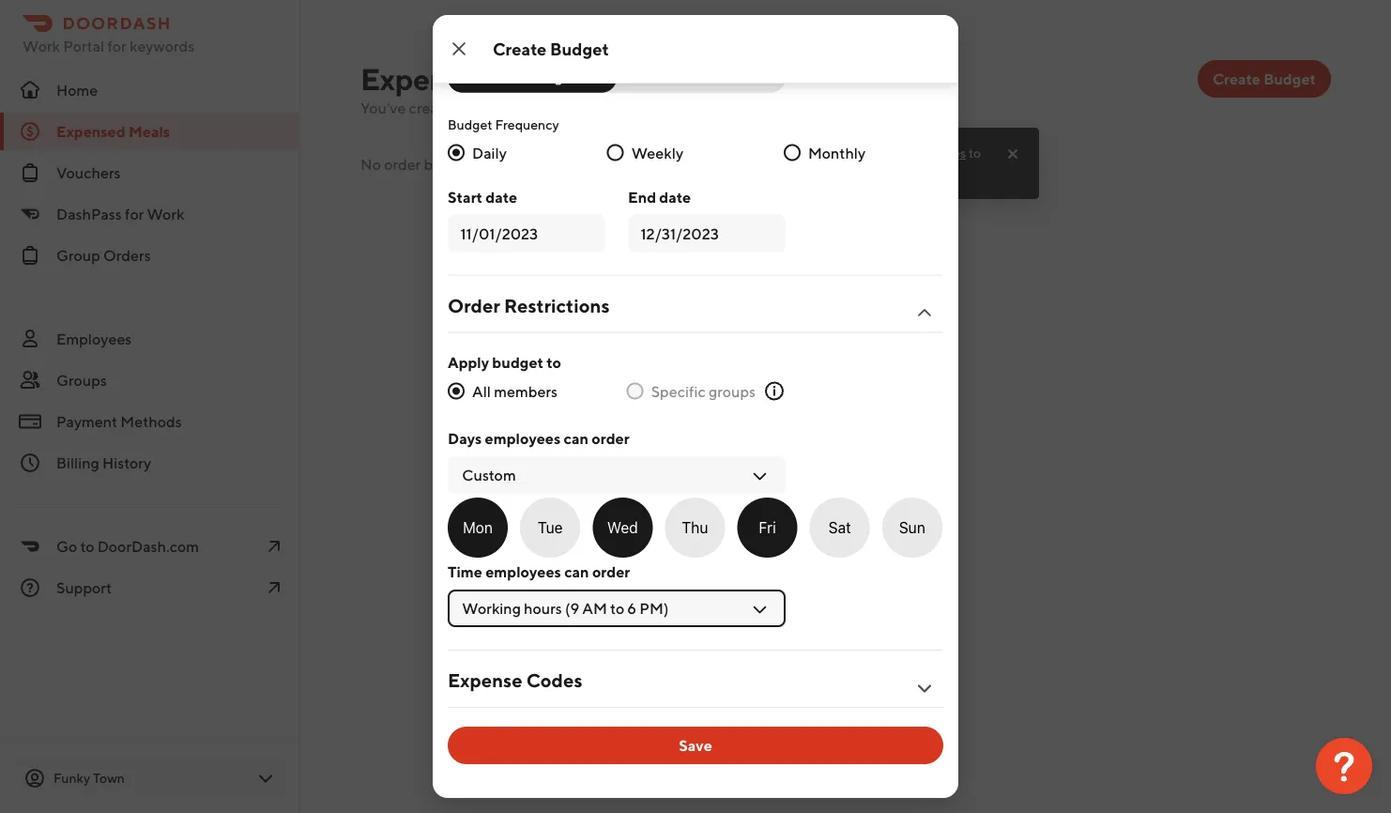Task type: locate. For each thing, give the bounding box(es) containing it.
create budget
[[493, 38, 609, 59], [1213, 70, 1316, 88]]

employees link
[[0, 320, 300, 358]]

billing history
[[56, 454, 151, 472]]

expense codes-open section button image
[[913, 677, 936, 699]]

apply budget to
[[448, 353, 561, 371]]

0 vertical spatial employees
[[485, 430, 561, 447]]

1 horizontal spatial meals
[[501, 61, 582, 96]]

budget up start
[[424, 155, 474, 173]]

close tooltip image
[[1005, 146, 1021, 161]]

free.
[[898, 166, 925, 181]]

0 vertical spatial meals
[[501, 61, 582, 96]]

1 horizontal spatial expensed
[[361, 61, 495, 96]]

save button
[[448, 727, 944, 764]]

specific groups
[[651, 382, 756, 400]]

1 vertical spatial order
[[592, 430, 630, 447]]

plan
[[851, 166, 876, 181]]

order for days employees can order
[[592, 430, 630, 447]]

meals up 10
[[501, 61, 582, 96]]

to right 'go' at the left
[[80, 537, 94, 555]]

0 vertical spatial create budget
[[493, 38, 609, 59]]

None checkbox
[[448, 498, 508, 558], [520, 498, 580, 558], [593, 498, 653, 558], [665, 498, 725, 558], [738, 498, 798, 558], [810, 498, 870, 558], [448, 498, 508, 558], [520, 498, 580, 558], [593, 498, 653, 558], [665, 498, 725, 558], [738, 498, 798, 558], [810, 498, 870, 558]]

1 vertical spatial create
[[1213, 70, 1261, 88]]

tooltip
[[686, 122, 1039, 199]]

frequency
[[495, 116, 559, 132]]

work up group orders link
[[147, 205, 184, 223]]

for right plan
[[879, 166, 896, 181]]

save
[[679, 737, 712, 754]]

employees
[[485, 430, 561, 447], [486, 563, 561, 581]]

2 date from the left
[[659, 188, 691, 206]]

access,
[[800, 145, 843, 161]]

1 vertical spatial expensed meals
[[56, 123, 170, 140]]

monthly
[[808, 144, 866, 161]]

0 horizontal spatial work
[[23, 37, 60, 55]]

please
[[845, 145, 884, 161]]

of
[[499, 99, 513, 117], [536, 99, 549, 117]]

to right sales at the right of page
[[969, 145, 981, 161]]

meals
[[501, 61, 582, 96], [129, 123, 170, 140]]

group orders link
[[0, 237, 300, 274]]

Daily radio
[[448, 144, 465, 161]]

1 horizontal spatial date
[[659, 188, 691, 206]]

date right end
[[659, 188, 691, 206]]

0 vertical spatial expensed
[[361, 61, 495, 96]]

recurring
[[502, 69, 563, 85]]

no
[[361, 155, 381, 173]]

for
[[107, 37, 126, 55], [879, 166, 896, 181], [125, 205, 144, 223]]

2 vertical spatial for
[[125, 205, 144, 223]]

and
[[754, 99, 780, 117]]

contact sales link
[[887, 144, 966, 162]]

go to doordash.com
[[56, 537, 199, 555]]

employees right time
[[486, 563, 561, 581]]

to
[[969, 145, 981, 161], [754, 166, 766, 181], [547, 353, 561, 371], [80, 537, 94, 555]]

meals down home link at the left of page
[[129, 123, 170, 140]]

of left 10
[[499, 99, 513, 117]]

1 vertical spatial for
[[879, 166, 896, 181]]

all members
[[472, 382, 558, 400]]

can for time employees can order
[[564, 563, 589, 581]]

of right 10
[[536, 99, 549, 117]]

1 horizontal spatial create budget
[[1213, 70, 1316, 88]]

all
[[472, 382, 491, 400]]

employees down members
[[485, 430, 561, 447]]

doordash.com
[[97, 537, 199, 555]]

0 horizontal spatial expensed
[[56, 123, 125, 140]]

0 vertical spatial can
[[564, 430, 589, 447]]

expense
[[448, 669, 523, 691]]

1 horizontal spatial expensed meals
[[361, 61, 582, 96]]

budget
[[424, 155, 474, 173], [492, 353, 544, 371]]

end date
[[628, 188, 691, 206]]

budget
[[448, 38, 493, 53], [550, 38, 609, 59], [1264, 70, 1316, 88], [448, 116, 493, 132]]

meals
[[711, 99, 751, 117]]

1 horizontal spatial budget
[[492, 353, 544, 371]]

for up orders
[[125, 205, 144, 223]]

expensed meals up vouchers
[[56, 123, 170, 140]]

Start date text field
[[460, 222, 593, 245]]

order
[[384, 155, 421, 173], [592, 430, 630, 447], [592, 563, 630, 581]]

0 horizontal spatial budget
[[424, 155, 474, 173]]

End date text field
[[641, 222, 773, 245]]

weekly
[[632, 144, 684, 161]]

order for time employees can order
[[592, 563, 630, 581]]

billing history link
[[0, 444, 300, 482]]

tooltip containing to get unlimited access, please
[[686, 122, 1039, 199]]

billing
[[56, 454, 99, 472]]

restrictions
[[504, 294, 610, 316]]

1 horizontal spatial of
[[536, 99, 549, 117]]

groups link
[[0, 361, 300, 399]]

1
[[464, 99, 470, 117]]

sales
[[935, 145, 966, 161]]

employees for days
[[485, 430, 561, 447]]

1 date from the left
[[486, 188, 517, 206]]

None checkbox
[[882, 498, 942, 558]]

2 vertical spatial order
[[592, 563, 630, 581]]

expensed up vouchers
[[56, 123, 125, 140]]

employees
[[56, 330, 132, 348]]

specific
[[651, 382, 706, 400]]

1 vertical spatial employees
[[486, 563, 561, 581]]

1 vertical spatial can
[[564, 563, 589, 581]]

dialog
[[433, 0, 959, 798]]

create budget inside button
[[1213, 70, 1316, 88]]

expensed meals link
[[0, 113, 300, 150]]

can
[[564, 430, 589, 447], [564, 563, 589, 581]]

out
[[473, 99, 496, 117]]

1 horizontal spatial create
[[1213, 70, 1261, 88]]

0 horizontal spatial expensed meals
[[56, 123, 170, 140]]

type
[[495, 38, 522, 53]]

time
[[448, 563, 483, 581]]

go
[[56, 537, 77, 555]]

0 vertical spatial budget
[[424, 155, 474, 173]]

1 horizontal spatial work
[[147, 205, 184, 223]]

to up members
[[547, 353, 561, 371]]

work left portal on the top
[[23, 37, 60, 55]]

create budget button
[[1198, 60, 1331, 98]]

Specific groups radio
[[627, 383, 644, 399]]

0 horizontal spatial date
[[486, 188, 517, 206]]

0 vertical spatial expensed meals
[[361, 61, 582, 96]]

groups
[[709, 382, 756, 400]]

expensed meals up 1 at the left top
[[361, 61, 582, 96]]

budget up all members
[[492, 353, 544, 371]]

time
[[702, 69, 730, 85]]

payment
[[56, 413, 117, 430]]

an
[[769, 166, 784, 181]]

vouchers
[[56, 164, 121, 182]]

to get unlimited access, please contact sales
[[701, 145, 966, 161]]

1 vertical spatial meals
[[129, 123, 170, 140]]

allotted
[[586, 99, 639, 117]]

1 vertical spatial create budget
[[1213, 70, 1316, 88]]

added.
[[541, 155, 588, 173]]

methods
[[120, 413, 182, 430]]

for inside to upgrade to an enterprise plan for free.
[[879, 166, 896, 181]]

0 horizontal spatial of
[[499, 99, 513, 117]]

for right portal on the top
[[107, 37, 126, 55]]

create
[[493, 38, 547, 59], [1213, 70, 1261, 88]]

one
[[673, 69, 699, 85]]

support link
[[0, 569, 300, 606]]

your
[[552, 99, 583, 117]]

date
[[486, 188, 517, 206], [659, 188, 691, 206]]

0 vertical spatial work
[[23, 37, 60, 55]]

apply
[[448, 353, 489, 371]]

home
[[56, 81, 98, 99]]

work
[[23, 37, 60, 55], [147, 205, 184, 223]]

0 horizontal spatial meals
[[129, 123, 170, 140]]

expensed up created
[[361, 61, 495, 96]]

expensed
[[642, 99, 708, 117]]

0 horizontal spatial create
[[493, 38, 547, 59]]

date down has
[[486, 188, 517, 206]]

support
[[56, 579, 112, 597]]

group
[[56, 246, 100, 264]]

0 horizontal spatial create budget
[[493, 38, 609, 59]]



Task type: vqa. For each thing, say whether or not it's contained in the screenshot.
Choose inside Maki Rolls Choose from a variety of special maki rolls.
no



Task type: describe. For each thing, give the bounding box(es) containing it.
payment methods link
[[0, 403, 300, 440]]

date for start date
[[486, 188, 517, 206]]

has
[[477, 155, 500, 173]]

2 of from the left
[[536, 99, 549, 117]]

to left an
[[754, 166, 766, 181]]

daily
[[472, 144, 507, 161]]

10
[[516, 99, 533, 117]]

budget inside button
[[1264, 70, 1316, 88]]

payment methods
[[56, 413, 182, 430]]

history
[[102, 454, 151, 472]]

budget frequency
[[448, 116, 559, 132]]

members
[[494, 382, 558, 400]]

you've
[[361, 99, 406, 117]]

1 vertical spatial work
[[147, 205, 184, 223]]

1 vertical spatial expensed
[[56, 123, 125, 140]]

to
[[701, 145, 716, 161]]

All members radio
[[448, 383, 465, 399]]

upgrade
[[701, 166, 751, 181]]

employees for time
[[486, 563, 561, 581]]

create inside button
[[1213, 70, 1261, 88]]

unlimited
[[741, 145, 798, 161]]

start
[[448, 188, 483, 206]]

start date
[[448, 188, 517, 206]]

budget type option group
[[448, 62, 786, 92]]

been
[[503, 155, 538, 173]]

days
[[448, 430, 482, 447]]

Recurring button
[[448, 62, 617, 92]]

home link
[[0, 71, 300, 109]]

1 vertical spatial budget
[[492, 353, 544, 371]]

group orders
[[56, 246, 151, 264]]

you've created 1 out of 10 of your allotted expensed meals and vouchers.
[[361, 99, 848, 117]]

1 of from the left
[[499, 99, 513, 117]]

can for days employees can order
[[564, 430, 589, 447]]

vouchers.
[[783, 99, 848, 117]]

to upgrade to an enterprise plan for free.
[[701, 145, 981, 181]]

codes
[[526, 669, 583, 691]]

keywords
[[129, 37, 195, 55]]

close create budget image
[[448, 38, 470, 60]]

created
[[409, 99, 461, 117]]

0 vertical spatial order
[[384, 155, 421, 173]]

dialog containing order restrictions
[[433, 0, 959, 798]]

dashpass for work link
[[0, 195, 300, 233]]

orders
[[103, 246, 151, 264]]

close section button image
[[913, 302, 936, 324]]

to inside go to doordash.com link
[[80, 537, 94, 555]]

get
[[718, 145, 738, 161]]

dashpass for work
[[56, 205, 184, 223]]

no order budget has been added.
[[361, 155, 588, 173]]

0 vertical spatial create
[[493, 38, 547, 59]]

dashpass
[[56, 205, 122, 223]]

order
[[448, 294, 500, 316]]

budget type
[[448, 38, 522, 53]]

Weekly radio
[[607, 144, 624, 161]]

enterprise
[[786, 166, 848, 181]]

time employees can order
[[448, 563, 630, 581]]

One time button
[[606, 62, 786, 92]]

portal
[[63, 37, 104, 55]]

expense codes
[[448, 669, 583, 691]]

date for end date
[[659, 188, 691, 206]]

vouchers link
[[0, 154, 300, 192]]

0 vertical spatial for
[[107, 37, 126, 55]]

Monthly radio
[[784, 144, 801, 161]]

work portal for keywords
[[23, 37, 195, 55]]

end
[[628, 188, 656, 206]]

days employees can order
[[448, 430, 630, 447]]

open resource center image
[[1316, 738, 1373, 794]]

contact
[[887, 145, 932, 161]]

order restrictions
[[448, 294, 610, 316]]

groups
[[56, 371, 107, 389]]

one time
[[673, 69, 730, 85]]

go to doordash.com link
[[0, 528, 300, 565]]



